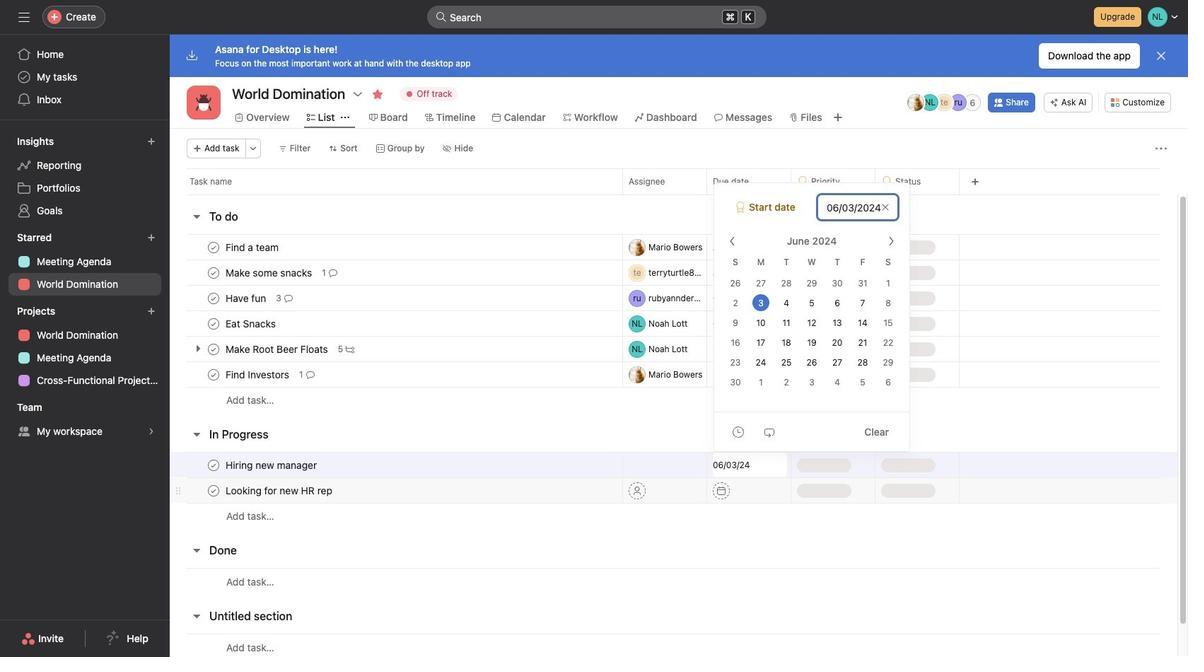 Task type: locate. For each thing, give the bounding box(es) containing it.
4 mark complete checkbox from the top
[[205, 366, 222, 383]]

header in progress tree grid
[[170, 452, 1178, 529]]

4 task name text field from the top
[[223, 342, 332, 356]]

mark complete checkbox for make some snacks cell
[[205, 264, 222, 281]]

0 vertical spatial mark complete checkbox
[[205, 290, 222, 307]]

mark complete checkbox inside hiring new manager cell
[[205, 457, 222, 474]]

5 mark complete checkbox from the top
[[205, 482, 222, 499]]

2 mark complete checkbox from the top
[[205, 264, 222, 281]]

task name text field inside make some snacks cell
[[223, 266, 316, 280]]

1 mark complete checkbox from the top
[[205, 239, 222, 256]]

2 vertical spatial mark complete checkbox
[[205, 457, 222, 474]]

collapse task list for this group image
[[191, 211, 202, 222], [191, 545, 202, 556]]

Search tasks, projects, and more text field
[[427, 6, 767, 28]]

hiring new manager cell
[[170, 452, 623, 478]]

make some snacks cell
[[170, 260, 623, 286]]

mark complete image inside eat snacks cell
[[205, 315, 222, 332]]

mark complete image for the have fun "cell"
[[205, 290, 222, 307]]

5 task name text field from the top
[[223, 368, 294, 382]]

bug image
[[195, 94, 212, 111]]

task name text field inside the have fun "cell"
[[223, 291, 271, 305]]

mark complete image for looking for new hr rep cell
[[205, 482, 222, 499]]

Mark complete checkbox
[[205, 239, 222, 256], [205, 264, 222, 281], [205, 315, 222, 332], [205, 366, 222, 383], [205, 482, 222, 499]]

cell
[[707, 336, 792, 362]]

task name text field inside find a team cell
[[223, 240, 283, 254]]

starred element
[[0, 225, 170, 299]]

expand subtask list for the task make root beer floats image
[[192, 343, 204, 355]]

mark complete image inside find investors cell
[[205, 366, 222, 383]]

1 comment image for mark complete option inside make some snacks cell
[[329, 269, 337, 277]]

1 comment image for mark complete option in the find investors cell
[[306, 370, 315, 379]]

1 vertical spatial collapse task list for this group image
[[191, 545, 202, 556]]

none text field inside header in progress tree grid
[[713, 453, 788, 478]]

4 mark complete image from the top
[[205, 457, 222, 474]]

3 mark complete image from the top
[[205, 366, 222, 383]]

None field
[[427, 6, 767, 28]]

Due date text field
[[818, 195, 899, 220]]

1 mark complete image from the top
[[205, 239, 222, 256]]

hide sidebar image
[[18, 11, 30, 23]]

None text field
[[713, 453, 788, 478]]

mark complete checkbox inside eat snacks cell
[[205, 315, 222, 332]]

1 comment image
[[329, 269, 337, 277], [306, 370, 315, 379]]

mark complete checkbox inside the have fun "cell"
[[205, 290, 222, 307]]

projects element
[[0, 299, 170, 395]]

mark complete checkbox for task name text field in the have fun "cell"
[[205, 290, 222, 307]]

mark complete checkbox for find investors cell
[[205, 366, 222, 383]]

mark complete checkbox for eat snacks cell
[[205, 315, 222, 332]]

3 task name text field from the top
[[223, 484, 337, 498]]

2 mark complete checkbox from the top
[[205, 341, 222, 358]]

looking for new hr rep cell
[[170, 478, 623, 504]]

new insights image
[[147, 137, 156, 146]]

task name text field inside looking for new hr rep cell
[[223, 484, 337, 498]]

1 task name text field from the top
[[223, 240, 283, 254]]

task name text field inside eat snacks cell
[[223, 317, 280, 331]]

1 mark complete image from the top
[[205, 264, 222, 281]]

1 vertical spatial mark complete checkbox
[[205, 341, 222, 358]]

mark complete image
[[205, 264, 222, 281], [205, 290, 222, 307], [205, 341, 222, 358], [205, 482, 222, 499]]

task name text field for mark complete option within eat snacks cell
[[223, 317, 280, 331]]

3 mark complete checkbox from the top
[[205, 457, 222, 474]]

3 mark complete image from the top
[[205, 341, 222, 358]]

set to repeat image
[[764, 426, 776, 438]]

0 vertical spatial collapse task list for this group image
[[191, 429, 202, 440]]

prominent image
[[436, 11, 447, 23]]

mark complete checkbox inside find a team cell
[[205, 239, 222, 256]]

Task name text field
[[223, 240, 283, 254], [223, 291, 271, 305], [223, 317, 280, 331], [223, 342, 332, 356], [223, 368, 294, 382]]

2 vertical spatial task name text field
[[223, 484, 337, 498]]

collapse task list for this group image
[[191, 429, 202, 440], [191, 611, 202, 622]]

show options image
[[353, 88, 364, 100]]

4 mark complete image from the top
[[205, 482, 222, 499]]

show options for priority column image
[[856, 178, 864, 186]]

new project or portfolio image
[[147, 307, 156, 316]]

have fun cell
[[170, 285, 623, 311]]

next month image
[[886, 236, 897, 247]]

1 vertical spatial collapse task list for this group image
[[191, 611, 202, 622]]

2 mark complete image from the top
[[205, 290, 222, 307]]

mark complete checkbox inside looking for new hr rep cell
[[205, 482, 222, 499]]

row
[[170, 168, 1189, 195], [187, 194, 1161, 195], [170, 234, 1178, 260], [170, 260, 1178, 286], [170, 285, 1178, 311], [170, 311, 1178, 337], [170, 336, 1178, 362], [170, 362, 1178, 388], [170, 387, 1178, 413], [170, 452, 1178, 478], [170, 478, 1178, 504], [170, 503, 1178, 529], [170, 568, 1178, 595], [170, 634, 1178, 657]]

0 vertical spatial task name text field
[[223, 266, 316, 280]]

1 vertical spatial 1 comment image
[[306, 370, 315, 379]]

0 horizontal spatial 1 comment image
[[306, 370, 315, 379]]

1 mark complete checkbox from the top
[[205, 290, 222, 307]]

mark complete checkbox for looking for new hr rep cell
[[205, 482, 222, 499]]

mark complete image inside make some snacks cell
[[205, 264, 222, 281]]

1 comment image inside find investors cell
[[306, 370, 315, 379]]

2 collapse task list for this group image from the top
[[191, 611, 202, 622]]

clear due date image
[[882, 203, 890, 212]]

add items to starred image
[[147, 234, 156, 242]]

mark complete checkbox inside make root beer floats cell
[[205, 341, 222, 358]]

2 task name text field from the top
[[223, 291, 271, 305]]

1 task name text field from the top
[[223, 266, 316, 280]]

Mark complete checkbox
[[205, 290, 222, 307], [205, 341, 222, 358], [205, 457, 222, 474]]

mark complete image inside looking for new hr rep cell
[[205, 482, 222, 499]]

mark complete checkbox for task name text box inside hiring new manager cell
[[205, 457, 222, 474]]

2 task name text field from the top
[[223, 458, 321, 472]]

task name text field inside find investors cell
[[223, 368, 294, 382]]

1 horizontal spatial 1 comment image
[[329, 269, 337, 277]]

mark complete checkbox inside make some snacks cell
[[205, 264, 222, 281]]

3 mark complete checkbox from the top
[[205, 315, 222, 332]]

mark complete image
[[205, 239, 222, 256], [205, 315, 222, 332], [205, 366, 222, 383], [205, 457, 222, 474]]

mark complete image for mark complete option in the find investors cell
[[205, 366, 222, 383]]

mark complete image inside hiring new manager cell
[[205, 457, 222, 474]]

mark complete checkbox inside find investors cell
[[205, 366, 222, 383]]

mark complete image inside find a team cell
[[205, 239, 222, 256]]

1 vertical spatial task name text field
[[223, 458, 321, 472]]

dismiss image
[[1156, 50, 1168, 62]]

0 vertical spatial 1 comment image
[[329, 269, 337, 277]]

Task name text field
[[223, 266, 316, 280], [223, 458, 321, 472], [223, 484, 337, 498]]

3 task name text field from the top
[[223, 317, 280, 331]]

2 mark complete image from the top
[[205, 315, 222, 332]]

0 vertical spatial collapse task list for this group image
[[191, 211, 202, 222]]



Task type: describe. For each thing, give the bounding box(es) containing it.
mark complete checkbox for find a team cell
[[205, 239, 222, 256]]

find investors cell
[[170, 362, 623, 388]]

global element
[[0, 35, 170, 120]]

mark complete image inside make root beer floats cell
[[205, 341, 222, 358]]

task name text field inside make root beer floats cell
[[223, 342, 332, 356]]

insights element
[[0, 129, 170, 225]]

3 comments image
[[284, 294, 293, 303]]

1 collapse task list for this group image from the top
[[191, 211, 202, 222]]

make root beer floats cell
[[170, 336, 623, 362]]

teams element
[[0, 395, 170, 446]]

1 collapse task list for this group image from the top
[[191, 429, 202, 440]]

task name text field for mark complete option inside find a team cell
[[223, 240, 283, 254]]

more actions image
[[249, 144, 257, 153]]

add field image
[[972, 178, 980, 186]]

task name text field for mark complete option in the find investors cell
[[223, 368, 294, 382]]

mark complete image for mark complete option within eat snacks cell
[[205, 315, 222, 332]]

tab actions image
[[341, 113, 349, 122]]

task name text field for mark complete option within looking for new hr rep cell
[[223, 484, 337, 498]]

mark complete image for mark complete option inside find a team cell
[[205, 239, 222, 256]]

5 subtasks image
[[346, 345, 355, 353]]

more actions image
[[1156, 143, 1168, 154]]

previous month image
[[728, 236, 739, 247]]

mark complete image for make some snacks cell
[[205, 264, 222, 281]]

header to do tree grid
[[170, 234, 1178, 413]]

add tab image
[[833, 112, 844, 123]]

task name text field for mark complete option inside make some snacks cell
[[223, 266, 316, 280]]

task name text field inside hiring new manager cell
[[223, 458, 321, 472]]

remove from starred image
[[372, 88, 384, 100]]

2 collapse task list for this group image from the top
[[191, 545, 202, 556]]

add time image
[[733, 426, 744, 438]]

find a team cell
[[170, 234, 623, 260]]

eat snacks cell
[[170, 311, 623, 337]]

show options for due date column image
[[771, 178, 780, 186]]

see details, my workspace image
[[147, 427, 156, 436]]



Task type: vqa. For each thing, say whether or not it's contained in the screenshot.
Mark complete icon
yes



